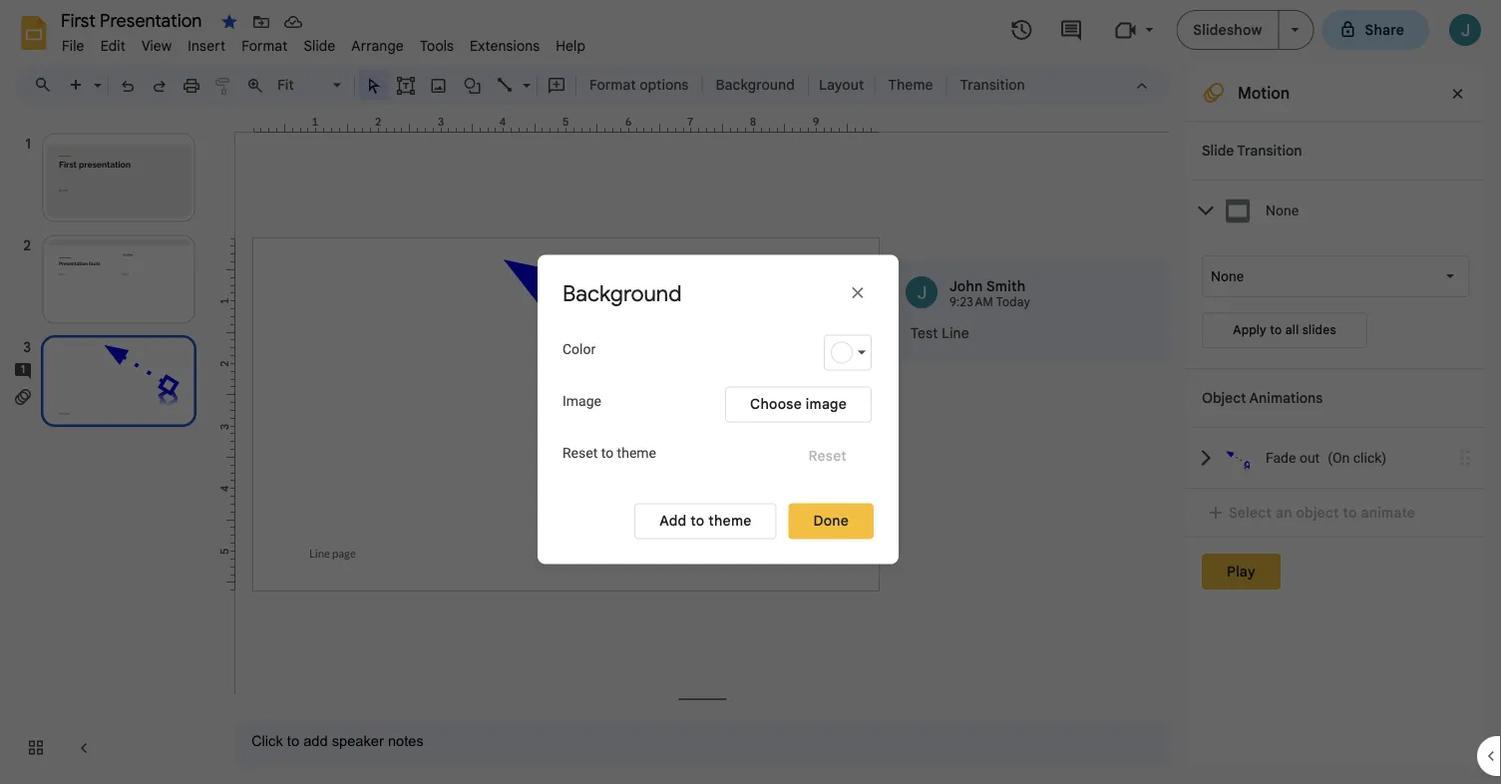 Task type: vqa. For each thing, say whether or not it's contained in the screenshot.
Done button
yes



Task type: locate. For each thing, give the bounding box(es) containing it.
0 horizontal spatial theme
[[617, 445, 657, 462]]

menu bar
[[54, 26, 594, 59]]

reset for reset
[[809, 447, 847, 465]]

navigation inside background application
[[0, 113, 220, 784]]

image
[[563, 393, 602, 410]]

john smith 9:23 am today
[[950, 277, 1031, 310]]

reset inside button
[[809, 447, 847, 465]]

background dialog
[[538, 255, 899, 564]]

theme for add to theme
[[709, 512, 752, 530]]

to right add
[[691, 512, 705, 530]]

to left all on the top right of the page
[[1271, 323, 1283, 338]]

background application
[[0, 0, 1502, 784]]

1 horizontal spatial background
[[716, 76, 795, 93]]

transition right theme
[[961, 76, 1026, 93]]

select an object to animate button
[[1203, 501, 1429, 525]]

transition
[[961, 76, 1026, 93], [1238, 142, 1303, 159]]

reset button
[[784, 438, 872, 474]]

to inside 'button'
[[1271, 323, 1283, 338]]

reset down 'image'
[[809, 447, 847, 465]]

to
[[1271, 323, 1283, 338], [601, 445, 614, 462], [1344, 504, 1358, 521], [691, 512, 705, 530]]

background
[[716, 76, 795, 93], [563, 280, 682, 308]]

background heading
[[563, 280, 762, 308]]

line
[[942, 324, 970, 342]]

object animations tab list
[[1187, 368, 1486, 488]]

share. private to only me. image
[[1340, 20, 1358, 38]]

reset down image
[[563, 445, 598, 462]]

to for apply to all slides
[[1271, 323, 1283, 338]]

1 vertical spatial background
[[563, 280, 682, 308]]

navigation
[[0, 113, 220, 784]]

theme
[[617, 445, 657, 462], [709, 512, 752, 530]]

Rename text field
[[54, 8, 214, 32]]

image
[[806, 395, 847, 413]]

1 vertical spatial theme
[[709, 512, 752, 530]]

1 horizontal spatial transition
[[1238, 142, 1303, 159]]

apply to all slides
[[1234, 323, 1337, 338]]

slides
[[1303, 323, 1337, 338]]

background up the color
[[563, 280, 682, 308]]

0 horizontal spatial reset
[[563, 445, 598, 462]]

john
[[950, 277, 984, 295]]

0 horizontal spatial background
[[563, 280, 682, 308]]

transition right slide
[[1238, 142, 1303, 159]]

1 horizontal spatial reset
[[809, 447, 847, 465]]

0 vertical spatial theme
[[617, 445, 657, 462]]

options
[[640, 76, 689, 93]]

Star checkbox
[[216, 8, 244, 36]]

1 vertical spatial transition
[[1238, 142, 1303, 159]]

test
[[911, 324, 939, 342]]

play button
[[1203, 554, 1281, 590]]

to for reset to theme
[[601, 445, 614, 462]]

list containing john smith
[[890, 258, 1172, 361]]

none
[[1266, 202, 1299, 219]]

background right options
[[716, 76, 795, 93]]

0 horizontal spatial transition
[[961, 76, 1026, 93]]

reset for reset to theme
[[563, 445, 598, 462]]

0 vertical spatial background
[[716, 76, 795, 93]]

background inside button
[[716, 76, 795, 93]]

1 horizontal spatial theme
[[709, 512, 752, 530]]

reset to theme
[[563, 445, 657, 462]]

theme inside button
[[709, 512, 752, 530]]

choose
[[751, 395, 802, 413]]

slide transition
[[1203, 142, 1303, 159]]

object animations
[[1203, 389, 1324, 407]]

main toolbar
[[59, 70, 1036, 100]]

reset
[[563, 445, 598, 462], [809, 447, 847, 465]]

0 vertical spatial transition
[[961, 76, 1026, 93]]

done button
[[789, 503, 874, 539]]

apply to all slides button
[[1203, 312, 1368, 348]]

select an object to animate
[[1229, 504, 1416, 521]]

list
[[890, 258, 1172, 361]]

menu bar inside menu bar banner
[[54, 26, 594, 59]]

to down image
[[601, 445, 614, 462]]

object
[[1297, 504, 1340, 521]]



Task type: describe. For each thing, give the bounding box(es) containing it.
menu bar banner
[[0, 0, 1502, 784]]

list inside background application
[[890, 258, 1172, 361]]

choose image button
[[726, 387, 872, 422]]

add to theme button
[[635, 503, 777, 539]]

apply
[[1234, 323, 1267, 338]]

choose image
[[751, 395, 847, 413]]

smith
[[987, 277, 1026, 295]]

select
[[1229, 504, 1272, 521]]

format options
[[590, 76, 689, 93]]

none tab
[[1195, 180, 1486, 241]]

done
[[814, 512, 849, 530]]

animations
[[1250, 389, 1324, 407]]

9:23 am
[[950, 295, 994, 310]]

theme
[[889, 76, 934, 93]]

to for add to theme
[[691, 512, 705, 530]]

transition inside button
[[961, 76, 1026, 93]]

an
[[1276, 504, 1293, 521]]

background inside dialog
[[563, 280, 682, 308]]

today
[[997, 295, 1031, 310]]

color
[[563, 341, 596, 358]]

slide
[[1203, 142, 1235, 159]]

transition inside motion section
[[1238, 142, 1303, 159]]

object
[[1203, 389, 1247, 407]]

Menus field
[[25, 71, 69, 99]]

add to theme
[[660, 512, 752, 530]]

john smith image
[[906, 276, 938, 308]]

format options button
[[581, 70, 698, 100]]

motion
[[1238, 83, 1291, 103]]

format
[[590, 76, 636, 93]]

transition button
[[952, 70, 1035, 100]]

theme button
[[880, 70, 943, 100]]

all
[[1286, 323, 1300, 338]]

add
[[660, 512, 687, 530]]

animate
[[1362, 504, 1416, 521]]

to right object at the bottom of page
[[1344, 504, 1358, 521]]

theme for reset to theme
[[617, 445, 657, 462]]

play
[[1227, 563, 1256, 580]]

background button
[[707, 70, 804, 100]]

test line
[[911, 324, 970, 342]]

motion section
[[1187, 65, 1486, 768]]



